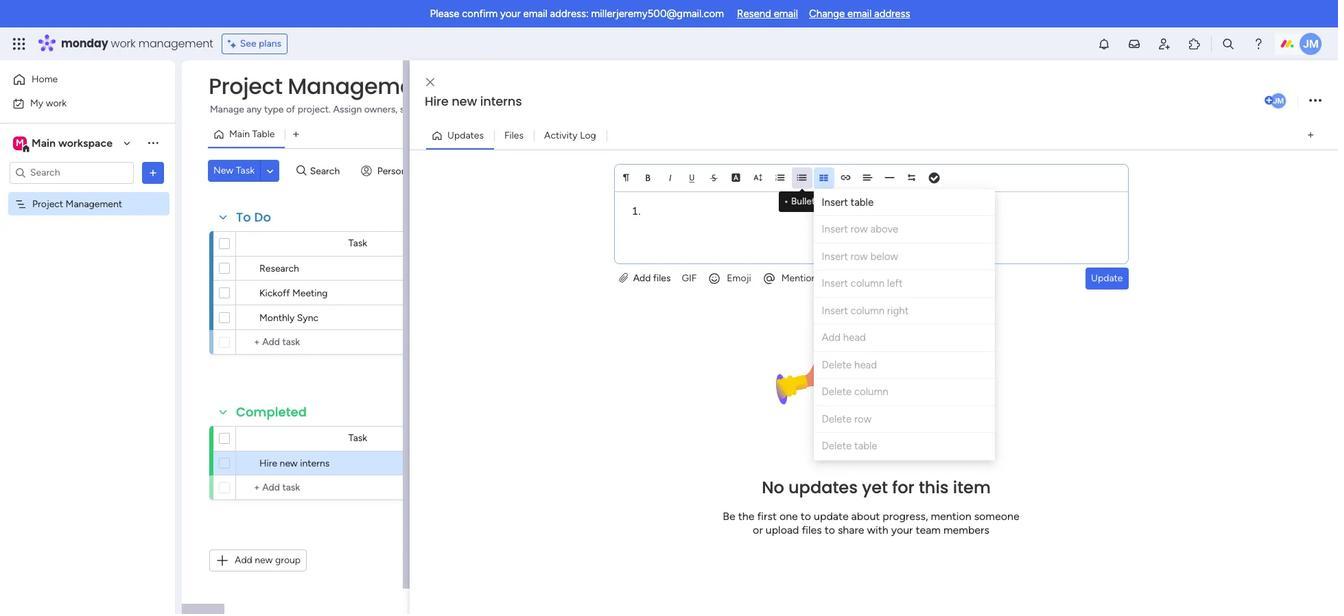 Task type: locate. For each thing, give the bounding box(es) containing it.
bold image
[[644, 173, 653, 182]]

1 horizontal spatial hire new interns
[[425, 93, 522, 110]]

2 vertical spatial add
[[235, 555, 253, 566]]

4 insert from the top
[[822, 277, 849, 290]]

task for to do
[[349, 238, 367, 249]]

table for insert table
[[851, 196, 874, 208]]

head for delete head
[[855, 359, 878, 371]]

email right resend
[[774, 8, 799, 20]]

main left table
[[229, 128, 250, 140]]

new task
[[214, 165, 255, 176]]

files left gif
[[654, 272, 671, 284]]

workspace options image
[[146, 136, 160, 150]]

management for project management
[[66, 198, 122, 210]]

italic image
[[666, 173, 675, 182]]

1 vertical spatial row
[[851, 250, 869, 263]]

2 horizontal spatial your
[[892, 524, 914, 537]]

assign
[[333, 104, 362, 115]]

options image
[[146, 166, 160, 180]]

your inside project management manage any type of project. assign owners, set timelines and keep track of where your project stands.
[[563, 104, 582, 115]]

above
[[871, 223, 899, 236]]

management for project management manage any type of project. assign owners, set timelines and keep track of where your project stands.
[[288, 71, 435, 102]]

main
[[229, 128, 250, 140], [32, 136, 56, 149]]

1 vertical spatial your
[[563, 104, 582, 115]]

angle down image
[[267, 166, 274, 176]]

0 vertical spatial interns
[[480, 93, 522, 110]]

0 horizontal spatial email
[[524, 8, 548, 20]]

v2 search image
[[297, 163, 307, 179]]

management inside list box
[[66, 198, 122, 210]]

1 vertical spatial hire
[[260, 458, 278, 470]]

files down update
[[802, 524, 822, 537]]

add for add new group
[[235, 555, 253, 566]]

your right confirm
[[501, 8, 521, 20]]

management down search in workspace 'field'
[[66, 198, 122, 210]]

row left above
[[851, 223, 869, 236]]

0 horizontal spatial new
[[255, 555, 273, 566]]

update button
[[1086, 268, 1129, 289]]

head up delete head
[[844, 332, 866, 344]]

2 vertical spatial new
[[255, 555, 273, 566]]

insert down the insert row above
[[822, 250, 849, 263]]

work inside button
[[46, 97, 67, 109]]

1 horizontal spatial main
[[229, 128, 250, 140]]

5 insert from the top
[[822, 305, 849, 317]]

yet
[[863, 477, 888, 499]]

below
[[871, 250, 899, 263]]

1 vertical spatial head
[[855, 359, 878, 371]]

0 vertical spatial project
[[209, 71, 283, 102]]

main inside workspace selection element
[[32, 136, 56, 149]]

your down 'progress,'
[[892, 524, 914, 537]]

format image
[[622, 173, 631, 182]]

do
[[254, 209, 271, 226]]

work for my
[[46, 97, 67, 109]]

type
[[264, 104, 284, 115]]

main table button
[[208, 124, 285, 146]]

1 horizontal spatial hire
[[425, 93, 449, 110]]

insert column left
[[822, 277, 903, 290]]

1 horizontal spatial of
[[522, 104, 532, 115]]

strikethrough image
[[710, 173, 719, 182]]

1 horizontal spatial management
[[288, 71, 435, 102]]

insert
[[822, 196, 849, 208], [822, 223, 849, 236], [822, 250, 849, 263], [822, 277, 849, 290], [822, 305, 849, 317]]

change email address
[[810, 8, 911, 20]]

add right dapulse attachment icon
[[634, 272, 651, 284]]

jeremy miller image
[[1301, 33, 1323, 55], [1270, 92, 1288, 110]]

workspace
[[58, 136, 113, 149]]

3 delete from the top
[[822, 413, 852, 425]]

delete up delete row
[[822, 386, 852, 398]]

1 horizontal spatial add
[[634, 272, 651, 284]]

address:
[[550, 8, 589, 20]]

2 vertical spatial your
[[892, 524, 914, 537]]

1 vertical spatial column
[[851, 305, 885, 317]]

activity log button
[[534, 125, 607, 147]]

jeremy miller image right help image
[[1301, 33, 1323, 55]]

add for add files
[[634, 272, 651, 284]]

first
[[758, 510, 777, 523]]

column down insert column left
[[851, 305, 885, 317]]

delete head
[[822, 359, 878, 371]]

hire down "completed" field
[[260, 458, 278, 470]]

insert row above link
[[814, 216, 995, 243]]

manage any type of project. assign owners, set timelines and keep track of where your project stands. button
[[208, 102, 669, 118]]

main inside "button"
[[229, 128, 250, 140]]

of right track
[[522, 104, 532, 115]]

help image
[[1252, 37, 1266, 51]]

files button
[[494, 125, 534, 147]]

your for the
[[892, 524, 914, 537]]

hire new interns up updates
[[425, 93, 522, 110]]

1 horizontal spatial files
[[802, 524, 822, 537]]

insert for insert table
[[822, 196, 849, 208]]

0 horizontal spatial management
[[66, 198, 122, 210]]

hire new interns down "completed" field
[[260, 458, 330, 470]]

1 vertical spatial jeremy miller image
[[1270, 92, 1288, 110]]

2 email from the left
[[774, 8, 799, 20]]

project management list box
[[0, 190, 175, 401]]

research
[[260, 263, 299, 275]]

insert right mention
[[822, 277, 849, 290]]

add view image
[[293, 129, 299, 140]]

0 horizontal spatial main
[[32, 136, 56, 149]]

new task button
[[208, 160, 260, 182]]

task for completed
[[349, 433, 367, 444]]

1 vertical spatial add
[[822, 332, 841, 344]]

0 vertical spatial column
[[851, 277, 885, 290]]

millerjeremy500@gmail.com
[[592, 8, 724, 20]]

align image
[[863, 173, 873, 182]]

interns up files
[[480, 93, 522, 110]]

new up updates
[[452, 93, 477, 110]]

your right where
[[563, 104, 582, 115]]

column for right
[[851, 305, 885, 317]]

1 vertical spatial table
[[855, 440, 878, 453]]

row down delete column
[[855, 413, 872, 425]]

bullets
[[792, 195, 820, 207]]

hire new interns inside field
[[425, 93, 522, 110]]

delete up the delete table
[[822, 413, 852, 425]]

table
[[851, 196, 874, 208], [855, 440, 878, 453]]

home
[[32, 73, 58, 85]]

3 insert from the top
[[822, 250, 849, 263]]

0 horizontal spatial project
[[32, 198, 63, 210]]

Hire new interns field
[[422, 93, 1263, 111]]

table down delete row
[[855, 440, 878, 453]]

0 vertical spatial head
[[844, 332, 866, 344]]

1 vertical spatial + add task text field
[[243, 480, 354, 496]]

group
[[275, 555, 301, 566]]

management
[[288, 71, 435, 102], [66, 198, 122, 210]]

2 horizontal spatial new
[[452, 93, 477, 110]]

+ Add task text field
[[243, 334, 354, 351], [243, 480, 354, 496]]

1 of from the left
[[286, 104, 295, 115]]

main right workspace "icon"
[[32, 136, 56, 149]]

0 vertical spatial row
[[851, 223, 869, 236]]

table down align icon
[[851, 196, 874, 208]]

1 vertical spatial management
[[66, 198, 122, 210]]

of right type
[[286, 104, 295, 115]]

delete down add head
[[822, 359, 852, 371]]

2 horizontal spatial email
[[848, 8, 872, 20]]

your
[[501, 8, 521, 20], [563, 104, 582, 115], [892, 524, 914, 537]]

delete row
[[822, 413, 872, 425]]

insert row above
[[822, 223, 899, 236]]

1 horizontal spatial to
[[825, 524, 836, 537]]

updates
[[448, 129, 484, 141]]

select product image
[[12, 37, 26, 51]]

link image
[[842, 173, 851, 182]]

delete for delete column
[[822, 386, 852, 398]]

insert down 'link' image
[[822, 196, 849, 208]]

head up delete column
[[855, 359, 878, 371]]

sync
[[297, 312, 319, 324]]

management inside project management manage any type of project. assign owners, set timelines and keep track of where your project stands.
[[288, 71, 435, 102]]

4 delete from the top
[[822, 440, 852, 453]]

home button
[[8, 69, 148, 91]]

members
[[944, 524, 990, 537]]

1 horizontal spatial interns
[[480, 93, 522, 110]]

1 horizontal spatial email
[[774, 8, 799, 20]]

1 insert from the top
[[822, 196, 849, 208]]

column up insert column right
[[851, 277, 885, 290]]

0 vertical spatial + add task text field
[[243, 334, 354, 351]]

monthly
[[260, 312, 295, 324]]

0 horizontal spatial interns
[[300, 458, 330, 470]]

where
[[534, 104, 561, 115]]

add up delete head
[[822, 332, 841, 344]]

invite members image
[[1158, 37, 1172, 51]]

insert table link
[[814, 189, 995, 216]]

of
[[286, 104, 295, 115], [522, 104, 532, 115]]

new down "completed" field
[[280, 458, 298, 470]]

task
[[236, 165, 255, 176], [349, 238, 367, 249], [349, 433, 367, 444]]

see
[[240, 38, 257, 49]]

1 vertical spatial task
[[349, 238, 367, 249]]

insert inside 'link'
[[822, 196, 849, 208]]

m
[[16, 137, 24, 149]]

row left below
[[851, 250, 869, 263]]

delete head link
[[814, 352, 995, 379]]

monday work management
[[61, 36, 213, 51]]

new left group
[[255, 555, 273, 566]]

add new group
[[235, 555, 301, 566]]

insert column right link
[[814, 298, 995, 325]]

0 vertical spatial new
[[452, 93, 477, 110]]

to right one
[[801, 510, 812, 523]]

0 vertical spatial add
[[634, 272, 651, 284]]

owners,
[[364, 104, 398, 115]]

1 horizontal spatial new
[[280, 458, 298, 470]]

1 delete from the top
[[822, 359, 852, 371]]

delete for delete head
[[822, 359, 852, 371]]

your inside be the first one to update about progress, mention someone or upload files to share with your team members
[[892, 524, 914, 537]]

3 email from the left
[[848, 8, 872, 20]]

1 vertical spatial files
[[802, 524, 822, 537]]

0 vertical spatial your
[[501, 8, 521, 20]]

2 horizontal spatial add
[[822, 332, 841, 344]]

1 vertical spatial project
[[32, 198, 63, 210]]

hire new interns
[[425, 93, 522, 110], [260, 458, 330, 470]]

insert up add head
[[822, 305, 849, 317]]

0 horizontal spatial add
[[235, 555, 253, 566]]

1 vertical spatial new
[[280, 458, 298, 470]]

0 vertical spatial hire
[[425, 93, 449, 110]]

project management manage any type of project. assign owners, set timelines and keep track of where your project stands.
[[209, 71, 648, 115]]

0 horizontal spatial to
[[801, 510, 812, 523]]

hire inside field
[[425, 93, 449, 110]]

delete column link
[[814, 379, 995, 406]]

update
[[1092, 272, 1124, 284]]

hire down close icon
[[425, 93, 449, 110]]

dapulse addbtn image
[[1266, 96, 1274, 105]]

2 insert from the top
[[822, 223, 849, 236]]

email right change
[[848, 8, 872, 20]]

updates button
[[426, 125, 494, 147]]

activity
[[545, 129, 578, 141]]

work right monday
[[111, 36, 136, 51]]

1 vertical spatial to
[[825, 524, 836, 537]]

mention
[[931, 510, 972, 523]]

work right my at the top left of page
[[46, 97, 67, 109]]

0 vertical spatial work
[[111, 36, 136, 51]]

to do
[[236, 209, 271, 226]]

&bull; bullets image
[[798, 173, 807, 182]]

0 vertical spatial jeremy miller image
[[1301, 33, 1323, 55]]

line image
[[885, 173, 895, 182]]

project up any
[[209, 71, 283, 102]]

management up assign
[[288, 71, 435, 102]]

email left address:
[[524, 8, 548, 20]]

0 horizontal spatial of
[[286, 104, 295, 115]]

one
[[780, 510, 798, 523]]

0 vertical spatial files
[[654, 272, 671, 284]]

files
[[505, 129, 524, 141]]

jeremy miller image left options icon
[[1270, 92, 1288, 110]]

email
[[524, 8, 548, 20], [774, 8, 799, 20], [848, 8, 872, 20]]

project down search in workspace 'field'
[[32, 198, 63, 210]]

project inside list box
[[32, 198, 63, 210]]

insert for insert column right
[[822, 305, 849, 317]]

0 vertical spatial table
[[851, 196, 874, 208]]

search everything image
[[1222, 37, 1236, 51]]

option
[[0, 192, 175, 194]]

2 delete from the top
[[822, 386, 852, 398]]

1 horizontal spatial work
[[111, 36, 136, 51]]

project management
[[32, 198, 122, 210]]

rtl ltr image
[[907, 173, 917, 182]]

0 vertical spatial to
[[801, 510, 812, 523]]

table inside 'link'
[[851, 196, 874, 208]]

column down delete head
[[855, 386, 889, 398]]

0 horizontal spatial hire new interns
[[260, 458, 330, 470]]

0 vertical spatial hire new interns
[[425, 93, 522, 110]]

project inside project management manage any type of project. assign owners, set timelines and keep track of where your project stands.
[[209, 71, 283, 102]]

dapulse drag 2 image
[[412, 322, 416, 338]]

1 vertical spatial work
[[46, 97, 67, 109]]

work
[[111, 36, 136, 51], [46, 97, 67, 109]]

insert down the insert table
[[822, 223, 849, 236]]

delete down delete row
[[822, 440, 852, 453]]

Project Management field
[[205, 71, 439, 102]]

delete
[[822, 359, 852, 371], [822, 386, 852, 398], [822, 413, 852, 425], [822, 440, 852, 453]]

0 vertical spatial management
[[288, 71, 435, 102]]

1 horizontal spatial jeremy miller image
[[1301, 33, 1323, 55]]

1 horizontal spatial your
[[563, 104, 582, 115]]

add new group button
[[209, 550, 307, 572]]

with
[[868, 524, 889, 537]]

0 horizontal spatial work
[[46, 97, 67, 109]]

0 vertical spatial task
[[236, 165, 255, 176]]

1 horizontal spatial project
[[209, 71, 283, 102]]

add left group
[[235, 555, 253, 566]]

main for main table
[[229, 128, 250, 140]]

2 vertical spatial task
[[349, 433, 367, 444]]

hire
[[425, 93, 449, 110], [260, 458, 278, 470]]

project for project management
[[32, 198, 63, 210]]

add inside button
[[235, 555, 253, 566]]

to down update
[[825, 524, 836, 537]]

interns down "completed" field
[[300, 458, 330, 470]]

to
[[236, 209, 251, 226]]



Task type: vqa. For each thing, say whether or not it's contained in the screenshot.
leftmost new
yes



Task type: describe. For each thing, give the bounding box(es) containing it.
•
[[785, 195, 789, 207]]

Search field
[[307, 161, 348, 181]]

meeting
[[292, 288, 328, 299]]

email for change email address
[[848, 8, 872, 20]]

resend
[[737, 8, 772, 20]]

project
[[584, 104, 616, 115]]

main for main workspace
[[32, 136, 56, 149]]

main table
[[229, 128, 275, 140]]

timelines
[[416, 104, 455, 115]]

see plans button
[[222, 34, 288, 54]]

options image
[[1310, 92, 1323, 110]]

see plans
[[240, 38, 282, 49]]

add for add head
[[822, 332, 841, 344]]

mention
[[782, 272, 817, 284]]

new inside field
[[452, 93, 477, 110]]

kickoff meeting
[[260, 288, 328, 299]]

2 + add task text field from the top
[[243, 480, 354, 496]]

stands.
[[618, 104, 648, 115]]

1 vertical spatial interns
[[300, 458, 330, 470]]

To Do field
[[233, 209, 275, 227]]

add files
[[631, 272, 671, 284]]

workspace selection element
[[13, 135, 115, 153]]

my work button
[[8, 92, 148, 114]]

set
[[400, 104, 414, 115]]

1 + add task text field from the top
[[243, 334, 354, 351]]

mention button
[[757, 268, 823, 289]]

inbox image
[[1128, 37, 1142, 51]]

dapulse attachment image
[[620, 272, 628, 284]]

my
[[30, 97, 43, 109]]

apps image
[[1189, 37, 1202, 51]]

any
[[247, 104, 262, 115]]

new inside button
[[255, 555, 273, 566]]

0 horizontal spatial jeremy miller image
[[1270, 92, 1288, 110]]

size image
[[754, 173, 763, 182]]

row for above
[[851, 223, 869, 236]]

resend email link
[[737, 8, 799, 20]]

checklist image
[[929, 173, 940, 183]]

emoji
[[727, 272, 752, 284]]

your for management
[[563, 104, 582, 115]]

table for delete table
[[855, 440, 878, 453]]

track
[[498, 104, 520, 115]]

share
[[838, 524, 865, 537]]

my work
[[30, 97, 67, 109]]

add view image
[[1309, 130, 1314, 141]]

Search in workspace field
[[29, 165, 115, 181]]

Completed field
[[233, 404, 310, 422]]

files inside be the first one to update about progress, mention someone or upload files to share with your team members
[[802, 524, 822, 537]]

upload
[[766, 524, 800, 537]]

monday
[[61, 36, 108, 51]]

insert table
[[822, 196, 874, 208]]

person button
[[356, 160, 415, 182]]

insert row below
[[822, 250, 899, 263]]

insert column left link
[[814, 271, 995, 298]]

2 of from the left
[[522, 104, 532, 115]]

table
[[252, 128, 275, 140]]

0 horizontal spatial your
[[501, 8, 521, 20]]

please confirm your email address: millerjeremy500@gmail.com
[[430, 8, 724, 20]]

column for left
[[851, 277, 885, 290]]

• bullets
[[785, 195, 820, 207]]

progress,
[[883, 510, 929, 523]]

please
[[430, 8, 460, 20]]

insert column right
[[822, 305, 909, 317]]

log
[[580, 129, 597, 141]]

head for add head
[[844, 332, 866, 344]]

be the first one to update about progress, mention someone or upload files to share with your team members
[[723, 510, 1020, 537]]

delete for delete table
[[822, 440, 852, 453]]

2 vertical spatial row
[[855, 413, 872, 425]]

this
[[919, 477, 949, 499]]

gif button
[[677, 268, 703, 289]]

insert row below link
[[814, 243, 995, 271]]

person
[[377, 165, 407, 177]]

management
[[139, 36, 213, 51]]

the
[[739, 510, 755, 523]]

change
[[810, 8, 845, 20]]

2 vertical spatial column
[[855, 386, 889, 398]]

delete row link
[[814, 406, 995, 433]]

close image
[[426, 77, 435, 88]]

add head link
[[814, 325, 995, 352]]

0 horizontal spatial hire
[[260, 458, 278, 470]]

table image
[[820, 173, 829, 182]]

insert for insert row below
[[822, 250, 849, 263]]

email for resend email
[[774, 8, 799, 20]]

underline image
[[688, 173, 697, 182]]

add head
[[822, 332, 866, 344]]

someone
[[975, 510, 1020, 523]]

plans
[[259, 38, 282, 49]]

manage
[[210, 104, 244, 115]]

1 vertical spatial hire new interns
[[260, 458, 330, 470]]

workspace image
[[13, 136, 27, 151]]

task inside button
[[236, 165, 255, 176]]

no
[[762, 477, 785, 499]]

main workspace
[[32, 136, 113, 149]]

emoji button
[[703, 268, 757, 289]]

keep
[[475, 104, 496, 115]]

1 email from the left
[[524, 8, 548, 20]]

for
[[893, 477, 915, 499]]

team
[[916, 524, 941, 537]]

change email address link
[[810, 8, 911, 20]]

monthly sync
[[260, 312, 319, 324]]

project for project management manage any type of project. assign owners, set timelines and keep track of where your project stands.
[[209, 71, 283, 102]]

confirm
[[462, 8, 498, 20]]

delete for delete row
[[822, 413, 852, 425]]

insert for insert column left
[[822, 277, 849, 290]]

interns inside hire new interns field
[[480, 93, 522, 110]]

text color image
[[732, 173, 741, 182]]

or
[[753, 524, 763, 537]]

row for below
[[851, 250, 869, 263]]

0 horizontal spatial files
[[654, 272, 671, 284]]

address
[[875, 8, 911, 20]]

delete column
[[822, 386, 889, 398]]

resend email
[[737, 8, 799, 20]]

delete table
[[822, 440, 878, 453]]

and
[[457, 104, 473, 115]]

kickoff
[[260, 288, 290, 299]]

no updates yet for this item
[[762, 477, 991, 499]]

1. numbers image
[[776, 173, 785, 182]]

work for monday
[[111, 36, 136, 51]]

updates
[[789, 477, 858, 499]]

insert for insert row above
[[822, 223, 849, 236]]

item
[[954, 477, 991, 499]]

new
[[214, 165, 234, 176]]

project.
[[298, 104, 331, 115]]

notifications image
[[1098, 37, 1112, 51]]

left
[[888, 277, 903, 290]]

completed
[[236, 404, 307, 421]]



